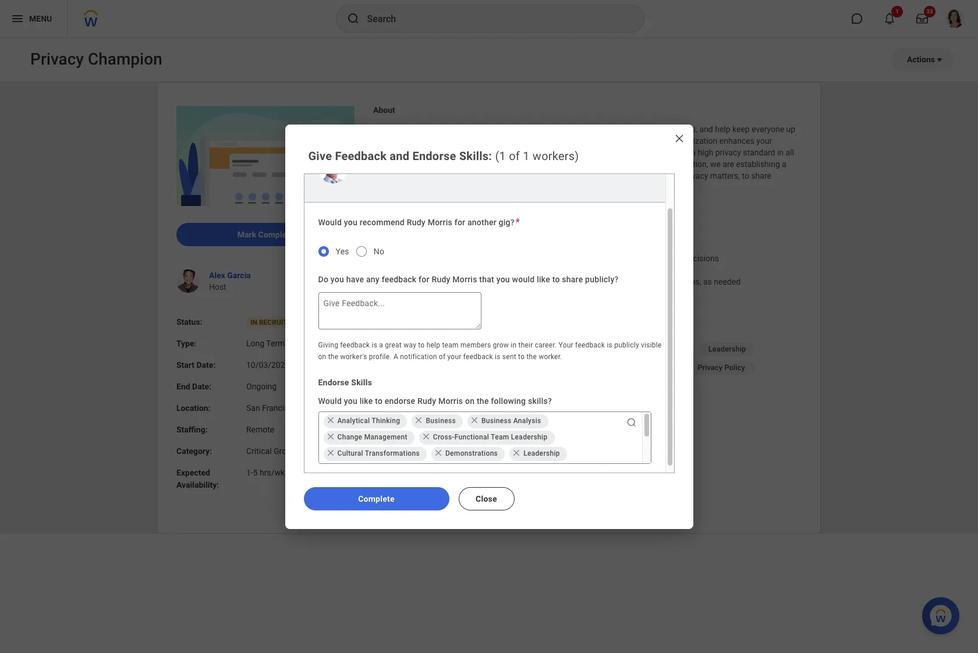 Task type: locate. For each thing, give the bounding box(es) containing it.
have
[[482, 171, 499, 181], [346, 275, 364, 284]]

team
[[627, 266, 648, 275], [442, 345, 461, 354], [491, 433, 509, 441]]

1 horizontal spatial cultural
[[524, 345, 550, 354]]

would inside the would you recommend rudy morris for another gig? *
[[318, 218, 342, 227]]

a down organization
[[692, 148, 696, 157]]

0 vertical spatial analytical
[[383, 326, 416, 335]]

support down within
[[475, 160, 503, 169]]

privacy down meeting
[[431, 254, 457, 263]]

analytical inside dialog
[[338, 417, 370, 425]]

team up the directing
[[556, 266, 574, 275]]

like down endorse skills
[[360, 396, 373, 406]]

2 vertical spatial morris
[[439, 396, 463, 406]]

team down from
[[511, 277, 530, 287]]

to down conscious
[[646, 136, 653, 146]]

1 vertical spatial cross-
[[433, 433, 455, 441]]

with
[[491, 254, 506, 263]]

would you recommend rudy morris for another gig? *
[[318, 216, 520, 228]]

way
[[404, 341, 417, 349]]

of down business at the top of the page
[[573, 171, 580, 181]]

thinking up 'notification'
[[418, 326, 447, 335]]

1 horizontal spatial for
[[455, 218, 466, 227]]

network
[[373, 171, 403, 181]]

0 vertical spatial experience,
[[373, 148, 414, 157]]

empower up the understanding
[[503, 125, 537, 134]]

help left 'keep'
[[716, 125, 731, 134]]

would
[[512, 275, 535, 284]]

- left the attend
[[373, 242, 376, 252]]

relevant
[[400, 254, 429, 263], [606, 277, 634, 287]]

- left share
[[373, 254, 376, 263]]

share
[[752, 171, 772, 181], [562, 275, 583, 284]]

1 vertical spatial cultural
[[338, 449, 363, 458]]

0 horizontal spatial in
[[511, 341, 517, 349]]

meeting
[[441, 242, 471, 252]]

our
[[609, 148, 621, 157], [414, 160, 426, 169]]

privacy up local
[[411, 266, 436, 275]]

analytical thinking up the "way"
[[383, 326, 447, 335]]

functional
[[405, 345, 440, 354], [455, 433, 489, 441]]

x image for analytical
[[326, 416, 335, 426]]

0 vertical spatial like
[[537, 275, 551, 284]]

x image for cross-functional team leadership
[[422, 433, 431, 442]]

1 vertical spatial cross-functional team leadership
[[433, 433, 548, 441]]

to up the directing
[[546, 254, 554, 263]]

x image for cultural
[[326, 449, 335, 458]]

critical
[[246, 447, 272, 456]]

helps
[[587, 148, 607, 157]]

2 horizontal spatial team
[[627, 266, 648, 275]]

0 horizontal spatial search image
[[346, 12, 360, 26]]

visible
[[641, 341, 662, 349]]

are
[[723, 160, 735, 169]]

our down skills,
[[414, 160, 426, 169]]

you inside the would you recommend rudy morris for another gig? *
[[344, 218, 358, 227]]

0 horizontal spatial cross-
[[383, 345, 405, 354]]

1 vertical spatial for
[[419, 275, 430, 284]]

x image for business analysis
[[470, 416, 479, 426]]

the inside - attend a monthly meeting to highlight current privacy challenges - share relevant privacy material with your team to empower them to take privacy-safe decisions - escalate privacy questions/challenges from your team to the privacy team - provide local privacy support to your team by directing them to relevant privacy resources, as needed
[[585, 266, 597, 275]]

the down 'giving'
[[328, 353, 339, 361]]

in left "all" at the top right of the page
[[778, 148, 784, 157]]

share down the establishing
[[752, 171, 772, 181]]

1 vertical spatial change
[[338, 433, 363, 441]]

analytical
[[383, 326, 416, 335], [338, 417, 370, 425]]

knowledge down people,
[[416, 183, 456, 192]]

-
[[373, 242, 376, 252], [373, 254, 376, 263], [373, 266, 376, 275], [373, 277, 376, 287]]

functional inside dialog
[[455, 433, 489, 441]]

for down monthly
[[419, 275, 430, 284]]

0 vertical spatial knowledge
[[531, 171, 571, 181]]

aptitude
[[454, 148, 484, 157]]

change down endorse skills
[[338, 433, 363, 441]]

feedback down members
[[464, 353, 493, 361]]

1 horizontal spatial transformations
[[552, 345, 608, 354]]

1 vertical spatial teams
[[582, 160, 605, 169]]

change inside dialog
[[338, 433, 363, 441]]

0 vertical spatial change
[[609, 326, 635, 335]]

a up the profile.
[[379, 341, 383, 349]]

them down challenges
[[592, 254, 610, 263]]

of
[[509, 149, 520, 163], [404, 160, 412, 169], [405, 171, 412, 181], [573, 171, 580, 181], [439, 353, 446, 361]]

cross-functional team leadership
[[383, 345, 500, 354], [433, 433, 548, 441]]

1 horizontal spatial our
[[609, 148, 621, 157]]

change management down endorse
[[338, 433, 408, 441]]

all
[[786, 148, 795, 157]]

1 vertical spatial transformations
[[365, 449, 420, 458]]

helping
[[373, 125, 401, 134]]

would up yes
[[318, 218, 342, 227]]

1 horizontal spatial teams
[[582, 160, 605, 169]]

team inside dialog
[[491, 433, 509, 441]]

x image
[[326, 416, 335, 426], [326, 449, 335, 458], [434, 449, 443, 458]]

0 vertical spatial rudy
[[407, 218, 426, 227]]

have up provide
[[482, 171, 499, 181]]

your down the understanding
[[510, 148, 525, 157]]

business
[[547, 160, 580, 169]]

2 horizontal spatial on
[[465, 396, 475, 406]]

0 horizontal spatial analytical
[[338, 417, 370, 425]]

organization,
[[662, 160, 709, 169]]

have inside helping to raise privacy awareness, empower teams to make privacy conscious decisions, and help keep everyone up to date on privacy considerations. understanding privacy concerns specific to your organization enhances your experience, skills, and aptitude within your department and helps our company maintain a high privacy standard in all aspects of our business. to support the various business teams throughout the organization, we are establishing a network of people, who either have existing knowledge of privacy or a keen interest in privacy matters, to share experience, knowledge and provide support.
[[482, 171, 499, 181]]

on left "following"
[[465, 396, 475, 406]]

privacy for privacy policy
[[698, 364, 723, 372]]

change management up visible
[[609, 326, 682, 335]]

analytical down endorse skills
[[338, 417, 370, 425]]

0 vertical spatial share
[[752, 171, 772, 181]]

0 horizontal spatial transformations
[[365, 449, 420, 458]]

0 horizontal spatial functional
[[405, 345, 440, 354]]

1 vertical spatial functional
[[455, 433, 489, 441]]

0 vertical spatial team
[[627, 266, 648, 275]]

- left escalate
[[373, 266, 376, 275]]

on inside giving feedback is a great way to help team members grow in their career. your feedback is publicly visible on the worker's profile. a notification of your feedback is sent to the worker.
[[318, 353, 327, 361]]

privacy down the publicly
[[608, 364, 633, 372]]

long term
[[246, 339, 285, 348]]

1 horizontal spatial functional
[[455, 433, 489, 441]]

cross-
[[383, 345, 405, 354], [433, 433, 455, 441]]

transformations left the publicly
[[552, 345, 608, 354]]

demonstrations inside dialog
[[446, 449, 498, 458]]

notification
[[400, 353, 437, 361]]

questions/challenges
[[438, 266, 517, 275]]

to left raise
[[403, 125, 410, 134]]

remote
[[246, 425, 275, 435]]

share
[[378, 254, 398, 263]]

demonstrations up close
[[446, 449, 498, 458]]

2 vertical spatial team
[[491, 433, 509, 441]]

milestones
[[451, 211, 491, 221]]

the down challenges
[[585, 266, 597, 275]]

give
[[308, 149, 332, 163]]

career.
[[535, 341, 557, 349]]

team inside giving feedback is a great way to help team members grow in their career. your feedback is publicly visible on the worker's profile. a notification of your feedback is sent to the worker.
[[442, 341, 459, 349]]

gig
[[373, 211, 386, 221]]

0 horizontal spatial cultural transformations
[[338, 449, 420, 458]]

relevant down take
[[606, 277, 634, 287]]

0 vertical spatial help
[[716, 125, 731, 134]]

you for *
[[344, 218, 358, 227]]

a inside - attend a monthly meeting to highlight current privacy challenges - share relevant privacy material with your team to empower them to take privacy-safe decisions - escalate privacy questions/challenges from your team to the privacy team - provide local privacy support to your team by directing them to relevant privacy resources, as needed
[[404, 242, 408, 252]]

privacy right current
[[543, 242, 569, 252]]

morris right endorse
[[439, 396, 463, 406]]

team down take
[[627, 266, 648, 275]]

x image down endorse skills
[[326, 416, 335, 426]]

- left provide
[[373, 277, 376, 287]]

you left gig
[[344, 218, 358, 227]]

1 vertical spatial endorse
[[318, 378, 349, 387]]

privacy down privacy-
[[637, 277, 662, 287]]

0 vertical spatial them
[[592, 254, 610, 263]]

1 horizontal spatial analytical
[[383, 326, 416, 335]]

would for the
[[318, 396, 342, 406]]

them right the directing
[[576, 277, 594, 287]]

empower inside helping to raise privacy awareness, empower teams to make privacy conscious decisions, and help keep everyone up to date on privacy considerations. understanding privacy concerns specific to your organization enhances your experience, skills, and aptitude within your department and helps our company maintain a high privacy standard in all aspects of our business. to support the various business teams throughout the organization, we are establishing a network of people, who either have existing knowledge of privacy or a keen interest in privacy matters, to share experience, knowledge and provide support.
[[503, 125, 537, 134]]

0 vertical spatial analytical thinking
[[383, 326, 447, 335]]

as
[[704, 277, 712, 287]]

people,
[[414, 171, 440, 181]]

thinking down endorse
[[372, 417, 400, 425]]

1 horizontal spatial complete
[[358, 494, 395, 504]]

0 vertical spatial morris
[[428, 218, 453, 227]]

Give Feedback... text field
[[318, 292, 482, 329]]

1 vertical spatial search image
[[626, 417, 638, 428]]

publicly
[[615, 341, 640, 349]]

1 horizontal spatial knowledge
[[531, 171, 571, 181]]

1 vertical spatial experience,
[[373, 183, 414, 192]]

would for *
[[318, 218, 342, 227]]

privacy left policy
[[698, 364, 723, 372]]

share inside dialog
[[562, 275, 583, 284]]

francisco
[[262, 404, 298, 413]]

any
[[366, 275, 380, 284]]

1 vertical spatial skills
[[373, 306, 393, 315]]

privacy up skills,
[[412, 136, 438, 146]]

their
[[519, 341, 533, 349]]

either
[[459, 171, 480, 181]]

privacy down organization,
[[683, 171, 709, 181]]

analytical thinking
[[383, 326, 447, 335], [338, 417, 400, 425]]

0 horizontal spatial change
[[338, 433, 363, 441]]

0 horizontal spatial complete
[[258, 230, 294, 240]]

throughout
[[607, 160, 646, 169]]

experience, down "network"
[[373, 183, 414, 192]]

endorse
[[385, 396, 416, 406]]

1 vertical spatial management
[[364, 433, 408, 441]]

san
[[246, 404, 260, 413]]

1 vertical spatial would
[[318, 396, 342, 406]]

needed
[[714, 277, 741, 287]]

or
[[610, 171, 617, 181]]

skills left needed
[[373, 306, 393, 315]]

who
[[442, 171, 457, 181]]

cross-functional team leadership inside dialog
[[433, 433, 548, 441]]

1 would from the top
[[318, 218, 342, 227]]

0 vertical spatial teams
[[539, 125, 561, 134]]

to up material
[[473, 242, 480, 252]]

1 horizontal spatial team
[[491, 433, 509, 441]]

we
[[711, 160, 721, 169]]

0 vertical spatial cross-functional team leadership
[[383, 345, 500, 354]]

giving
[[318, 341, 339, 349]]

notifications large image
[[884, 13, 896, 24]]

1 vertical spatial thinking
[[372, 417, 400, 425]]

endorse down worker's on the left of the page
[[318, 378, 349, 387]]

1 vertical spatial our
[[414, 160, 426, 169]]

you right do
[[331, 275, 344, 284]]

0 vertical spatial change management
[[609, 326, 682, 335]]

and down date
[[390, 149, 410, 163]]

on inside helping to raise privacy awareness, empower teams to make privacy conscious decisions, and help keep everyone up to date on privacy considerations. understanding privacy concerns specific to your organization enhances your experience, skills, and aptitude within your department and helps our company maintain a high privacy standard in all aspects of our business. to support the various business teams throughout the organization, we are establishing a network of people, who either have existing knowledge of privacy or a keen interest in privacy matters, to share experience, knowledge and provide support.
[[401, 136, 410, 146]]

recruiting
[[259, 319, 299, 327]]

cultural transformations
[[524, 345, 608, 354], [338, 449, 420, 458]]

and
[[700, 125, 714, 134], [439, 148, 452, 157], [572, 148, 585, 157], [390, 149, 410, 163], [458, 183, 471, 192], [435, 211, 449, 221]]

0 vertical spatial thinking
[[418, 326, 447, 335]]

raise
[[412, 125, 430, 134]]

in left their
[[511, 341, 517, 349]]

1 vertical spatial analytical
[[338, 417, 370, 425]]

knowledge
[[531, 171, 571, 181], [416, 183, 456, 192]]

your down members
[[448, 353, 462, 361]]

provide
[[473, 183, 500, 192]]

make
[[573, 125, 593, 134]]

1 vertical spatial share
[[562, 275, 583, 284]]

1 vertical spatial them
[[576, 277, 594, 287]]

high
[[698, 148, 714, 157]]

cultural right "sent"
[[524, 345, 550, 354]]

team down business analysis
[[491, 433, 509, 441]]

dialog
[[285, 124, 694, 529]]

on for privacy
[[401, 136, 410, 146]]

0 vertical spatial empower
[[503, 125, 537, 134]]

for inside the would you recommend rudy morris for another gig? *
[[455, 218, 466, 227]]

0 vertical spatial transformations
[[552, 345, 608, 354]]

help
[[716, 125, 731, 134], [427, 341, 441, 349]]

10/03/2022
[[246, 361, 290, 370]]

1 vertical spatial analytical thinking
[[338, 417, 400, 425]]

1 horizontal spatial help
[[716, 125, 731, 134]]

1 vertical spatial rudy
[[432, 275, 451, 284]]

teams down helps
[[582, 160, 605, 169]]

1 horizontal spatial thinking
[[418, 326, 447, 335]]

1 vertical spatial have
[[346, 275, 364, 284]]

search image
[[346, 12, 360, 26], [626, 417, 638, 428]]

1 horizontal spatial cultural transformations
[[524, 345, 608, 354]]

transformations inside dialog
[[365, 449, 420, 458]]

0 horizontal spatial management
[[364, 433, 408, 441]]

0 horizontal spatial share
[[562, 275, 583, 284]]

1 horizontal spatial search image
[[626, 417, 638, 428]]

1 vertical spatial change management
[[338, 433, 408, 441]]

is left the publicly
[[607, 341, 613, 349]]

1 vertical spatial in
[[674, 171, 681, 181]]

0 vertical spatial relevant
[[400, 254, 429, 263]]

would
[[318, 218, 342, 227], [318, 396, 342, 406]]

policy
[[725, 364, 745, 372]]

x image
[[674, 133, 685, 144], [414, 416, 424, 426], [470, 416, 479, 426], [326, 433, 335, 442], [422, 433, 431, 442], [512, 449, 521, 458]]

your
[[655, 136, 671, 146], [757, 136, 773, 146], [510, 148, 525, 157], [508, 254, 524, 263], [538, 266, 554, 275], [494, 277, 509, 287], [448, 353, 462, 361]]

0 horizontal spatial have
[[346, 275, 364, 284]]

following
[[491, 396, 526, 406]]

our up throughout
[[609, 148, 621, 157]]

is left "sent"
[[495, 353, 501, 361]]

transformations
[[552, 345, 608, 354], [365, 449, 420, 458]]

for left another
[[455, 218, 466, 227]]

1 vertical spatial date:
[[192, 382, 211, 392]]

skills down worker's on the left of the page
[[351, 378, 372, 387]]

cultural
[[524, 345, 550, 354], [338, 449, 363, 458]]

1 vertical spatial empower
[[556, 254, 590, 263]]

1 vertical spatial cultural transformations
[[338, 449, 420, 458]]

x image for leadership
[[512, 449, 521, 458]]

support inside - attend a monthly meeting to highlight current privacy challenges - share relevant privacy material with your team to empower them to take privacy-safe decisions - escalate privacy questions/challenges from your team to the privacy team - provide local privacy support to your team by directing them to relevant privacy resources, as needed
[[454, 277, 482, 287]]

1 horizontal spatial skills
[[373, 306, 393, 315]]

support down questions/challenges
[[454, 277, 482, 287]]

1 vertical spatial on
[[318, 353, 327, 361]]

to down questions/challenges
[[484, 277, 492, 287]]

teams up department
[[539, 125, 561, 134]]

morris up monthly
[[428, 218, 453, 227]]

0 horizontal spatial on
[[318, 353, 327, 361]]

dialog containing give feedback and endorse skills
[[285, 124, 694, 529]]

giving feedback is a great way to help team members grow in their career. your feedback is publicly visible on the worker's profile. a notification of your feedback is sent to the worker.
[[318, 341, 662, 361]]

a inside giving feedback is a great way to help team members grow in their career. your feedback is publicly visible on the worker's profile. a notification of your feedback is sent to the worker.
[[379, 341, 383, 349]]

transformations up complete button
[[365, 449, 420, 458]]

0 horizontal spatial like
[[360, 396, 373, 406]]

business
[[470, 326, 501, 335], [426, 417, 456, 425], [482, 417, 512, 425]]

cultural transformations right "sent"
[[524, 345, 608, 354]]

end date:
[[177, 382, 211, 392]]

complete inside button
[[358, 494, 395, 504]]

privacy down take
[[599, 266, 625, 275]]

2 would from the top
[[318, 396, 342, 406]]

grow
[[493, 341, 509, 349]]

help up 'notification'
[[427, 341, 441, 349]]

1 vertical spatial complete
[[358, 494, 395, 504]]

1 horizontal spatial relevant
[[606, 277, 634, 287]]

in inside giving feedback is a great way to help team members grow in their career. your feedback is publicly visible on the worker's profile. a notification of your feedback is sent to the worker.
[[511, 341, 517, 349]]

demonstrations
[[631, 345, 686, 354], [446, 449, 498, 458]]

cultural transformations up complete button
[[338, 449, 420, 458]]

functional down business analysis
[[455, 433, 489, 441]]

1 - from the top
[[373, 242, 376, 252]]

change management
[[609, 326, 682, 335], [338, 433, 408, 441]]

a right or
[[619, 171, 624, 181]]

0 horizontal spatial knowledge
[[416, 183, 456, 192]]

3 - from the top
[[373, 266, 376, 275]]

support
[[475, 160, 503, 169], [454, 277, 482, 287]]

empower inside - attend a monthly meeting to highlight current privacy challenges - share relevant privacy material with your team to empower them to take privacy-safe decisions - escalate privacy questions/challenges from your team to the privacy team - provide local privacy support to your team by directing them to relevant privacy resources, as needed
[[556, 254, 590, 263]]

1 vertical spatial knowledge
[[416, 183, 456, 192]]

date
[[383, 136, 399, 146]]

0 horizontal spatial relevant
[[400, 254, 429, 263]]

the left "following"
[[477, 396, 489, 406]]

up
[[787, 125, 796, 134]]

no
[[374, 247, 385, 256]]

0 vertical spatial would
[[318, 218, 342, 227]]



Task type: vqa. For each thing, say whether or not it's contained in the screenshot.


Task type: describe. For each thing, give the bounding box(es) containing it.
take
[[621, 254, 637, 263]]

your
[[559, 341, 574, 349]]

0 vertical spatial demonstrations
[[631, 345, 686, 354]]

expected
[[177, 468, 210, 478]]

0 horizontal spatial change management
[[338, 433, 408, 441]]

current
[[516, 242, 541, 252]]

to right by
[[553, 275, 560, 284]]

establishing
[[737, 160, 781, 169]]

profile logan mcneil element
[[939, 6, 972, 31]]

from
[[519, 266, 536, 275]]

availability:
[[177, 481, 219, 490]]

maintain
[[658, 148, 690, 157]]

team down current
[[526, 254, 544, 263]]

that
[[480, 275, 495, 284]]

x image down would you like to endorse rudy morris on the following skills?
[[434, 449, 443, 458]]

of left 1
[[509, 149, 520, 163]]

start
[[177, 361, 195, 370]]

to left make
[[563, 125, 571, 134]]

for for that
[[419, 275, 430, 284]]

business.
[[428, 160, 462, 169]]

2 vertical spatial skills
[[351, 378, 372, 387]]

inbox large image
[[917, 13, 929, 24]]

0 vertical spatial cross-
[[383, 345, 405, 354]]

the down their
[[527, 353, 537, 361]]

feedback down share
[[382, 275, 417, 284]]

to right "sent"
[[519, 353, 525, 361]]

1-5 hrs/wk
[[246, 468, 285, 478]]

business down would you like to endorse rudy morris on the following skills?
[[426, 417, 456, 425]]

skills needed
[[373, 306, 424, 315]]

and down "either"
[[458, 183, 471, 192]]

of right aspects
[[404, 160, 412, 169]]

privacy up are
[[716, 148, 742, 157]]

1 horizontal spatial in
[[674, 171, 681, 181]]

0 vertical spatial cultural
[[524, 345, 550, 354]]

endorse skills
[[318, 378, 372, 387]]

privacy right local
[[426, 277, 452, 287]]

close button
[[459, 487, 515, 511]]

conscious
[[622, 125, 660, 134]]

to down challenges
[[596, 277, 604, 287]]

2 horizontal spatial skills
[[459, 149, 489, 163]]

growth
[[274, 447, 300, 456]]

staffing:
[[177, 425, 208, 435]]

matters,
[[711, 171, 740, 181]]

cultural inside dialog
[[338, 449, 363, 458]]

within
[[486, 148, 508, 157]]

search image inside dialog
[[626, 417, 638, 428]]

1 horizontal spatial management
[[637, 326, 682, 335]]

business down "following"
[[482, 417, 512, 425]]

your up maintain
[[655, 136, 671, 146]]

privacy compliance
[[608, 364, 675, 372]]

1 horizontal spatial change
[[609, 326, 635, 335]]

give feedback and endorse skills : (1 of 1 workers)
[[308, 149, 579, 163]]

concerns
[[580, 136, 614, 146]]

compliance
[[634, 364, 675, 372]]

status:
[[177, 318, 202, 327]]

2 vertical spatial on
[[465, 396, 475, 406]]

1 vertical spatial like
[[360, 396, 373, 406]]

feedback up worker's on the left of the page
[[340, 341, 370, 349]]

standard
[[744, 148, 776, 157]]

decisions,
[[662, 125, 698, 134]]

resources,
[[664, 277, 702, 287]]

date: for start date:
[[197, 361, 216, 370]]

rudy inside the would you recommend rudy morris for another gig? *
[[407, 218, 426, 227]]

0 vertical spatial cultural transformations
[[524, 345, 608, 354]]

privacy up workers)
[[552, 136, 578, 146]]

about
[[373, 105, 395, 115]]

of inside giving feedback is a great way to help team members grow in their career. your feedback is publicly visible on the worker's profile. a notification of your feedback is sent to the worker.
[[439, 353, 446, 361]]

4 - from the top
[[373, 277, 376, 287]]

specific
[[616, 136, 644, 146]]

privacy left or
[[582, 171, 608, 181]]

morris inside the would you recommend rudy morris for another gig? *
[[428, 218, 453, 227]]

critical growth
[[246, 447, 300, 456]]

the up interest
[[648, 160, 660, 169]]

cross- inside dialog
[[433, 433, 455, 441]]

publicly?
[[586, 275, 619, 284]]

0 horizontal spatial our
[[414, 160, 426, 169]]

term
[[266, 339, 285, 348]]

decisions
[[685, 254, 719, 263]]

helping to raise privacy awareness, empower teams to make privacy conscious decisions, and help keep everyone up to date on privacy considerations. understanding privacy concerns specific to your organization enhances your experience, skills, and aptitude within your department and helps our company maintain a high privacy standard in all aspects of our business. to support the various business teams throughout the organization, we are establishing a network of people, who either have existing knowledge of privacy or a keen interest in privacy matters, to share experience, knowledge and provide support.
[[373, 125, 798, 192]]

another
[[468, 218, 497, 227]]

management inside dialog
[[364, 433, 408, 441]]

business up members
[[470, 326, 501, 335]]

feedback
[[335, 149, 387, 163]]

your up from
[[508, 254, 524, 263]]

worker.
[[539, 353, 563, 361]]

x image for change management
[[326, 433, 335, 442]]

support.
[[502, 183, 532, 192]]

0 horizontal spatial team
[[442, 345, 461, 354]]

monthly
[[410, 242, 439, 252]]

2 experience, from the top
[[373, 183, 414, 192]]

members
[[461, 341, 491, 349]]

cultural transformations inside dialog
[[338, 449, 420, 458]]

and up business.
[[439, 148, 452, 157]]

complete inside button
[[258, 230, 294, 240]]

everyone
[[752, 125, 785, 134]]

0 vertical spatial in
[[778, 148, 784, 157]]

privacy for privacy compliance
[[608, 364, 633, 372]]

1 vertical spatial relevant
[[606, 277, 634, 287]]

end
[[177, 382, 190, 392]]

support inside helping to raise privacy awareness, empower teams to make privacy conscious decisions, and help keep everyone up to date on privacy considerations. understanding privacy concerns specific to your organization enhances your experience, skills, and aptitude within your department and helps our company maintain a high privacy standard in all aspects of our business. to support the various business teams throughout the organization, we are establishing a network of people, who either have existing knowledge of privacy or a keen interest in privacy matters, to share experience, knowledge and provide support.
[[475, 160, 503, 169]]

alex garcia host
[[209, 271, 251, 292]]

5
[[253, 468, 258, 478]]

you for the
[[344, 396, 358, 406]]

0 vertical spatial functional
[[405, 345, 440, 354]]

attend
[[378, 242, 402, 252]]

business analysis
[[482, 417, 542, 425]]

x image for business
[[414, 416, 424, 426]]

provide
[[378, 277, 405, 287]]

your up by
[[538, 266, 554, 275]]

worker's
[[341, 353, 367, 361]]

to left date
[[373, 136, 381, 146]]

1 horizontal spatial is
[[495, 353, 501, 361]]

gig?
[[499, 218, 515, 227]]

2 vertical spatial rudy
[[418, 396, 437, 406]]

host
[[209, 283, 226, 292]]

1 experience, from the top
[[373, 148, 414, 157]]

for for *
[[455, 218, 466, 227]]

0 vertical spatial our
[[609, 148, 621, 157]]

and left milestones
[[435, 211, 449, 221]]

directing
[[542, 277, 574, 287]]

existing
[[501, 171, 529, 181]]

feedback right your
[[576, 341, 605, 349]]

2 horizontal spatial is
[[607, 341, 613, 349]]

0 vertical spatial search image
[[346, 12, 360, 26]]

of left people,
[[405, 171, 412, 181]]

0 horizontal spatial endorse
[[318, 378, 349, 387]]

and left helps
[[572, 148, 585, 157]]

you right that
[[497, 275, 510, 284]]

to
[[464, 160, 473, 169]]

you for that
[[331, 275, 344, 284]]

profile.
[[369, 353, 392, 361]]

alex garcia link
[[209, 271, 251, 280]]

aspects
[[373, 160, 402, 169]]

date: for end date:
[[192, 382, 211, 392]]

1 horizontal spatial endorse
[[413, 149, 456, 163]]

alex
[[209, 271, 225, 280]]

on for the
[[318, 353, 327, 361]]

to left publicly?
[[576, 266, 583, 275]]

your down everyone
[[757, 136, 773, 146]]

your inside giving feedback is a great way to help team members grow in their career. your feedback is publicly visible on the worker's profile. a notification of your feedback is sent to the worker.
[[448, 353, 462, 361]]

awareness,
[[460, 125, 501, 134]]

privacy policy
[[698, 364, 745, 372]]

1 horizontal spatial like
[[537, 275, 551, 284]]

2 - from the top
[[373, 254, 376, 263]]

needed
[[396, 306, 424, 315]]

privacy-
[[639, 254, 667, 263]]

organization
[[673, 136, 718, 146]]

and up organization
[[700, 125, 714, 134]]

highlight
[[482, 242, 514, 252]]

to down the establishing
[[742, 171, 750, 181]]

recommend
[[360, 218, 405, 227]]

have inside dialog
[[346, 275, 364, 284]]

share inside helping to raise privacy awareness, empower teams to make privacy conscious decisions, and help keep everyone up to date on privacy considerations. understanding privacy concerns specific to your organization enhances your experience, skills, and aptitude within your department and helps our company maintain a high privacy standard in all aspects of our business. to support the various business teams throughout the organization, we are establishing a network of people, who either have existing knowledge of privacy or a keen interest in privacy matters, to share experience, knowledge and provide support.
[[752, 171, 772, 181]]

expected availability:
[[177, 468, 219, 490]]

1 horizontal spatial change management
[[609, 326, 682, 335]]

yes
[[336, 247, 349, 256]]

privacy inside - attend a monthly meeting to highlight current privacy challenges - share relevant privacy material with your team to empower them to take privacy-safe decisions - escalate privacy questions/challenges from your team to the privacy team - provide local privacy support to your team by directing them to relevant privacy resources, as needed
[[599, 266, 625, 275]]

the up existing
[[505, 160, 517, 169]]

your left would
[[494, 277, 509, 287]]

help inside helping to raise privacy awareness, empower teams to make privacy conscious decisions, and help keep everyone up to date on privacy considerations. understanding privacy concerns specific to your organization enhances your experience, skills, and aptitude within your department and helps our company maintain a high privacy standard in all aspects of our business. to support the various business teams throughout the organization, we are establishing a network of people, who either have existing knowledge of privacy or a keen interest in privacy matters, to share experience, knowledge and provide support.
[[716, 125, 731, 134]]

great
[[385, 341, 402, 349]]

ongoing
[[246, 382, 277, 392]]

a down "all" at the top right of the page
[[783, 160, 787, 169]]

0 horizontal spatial is
[[372, 341, 378, 349]]

department
[[527, 148, 570, 157]]

keen
[[626, 171, 643, 181]]

help inside giving feedback is a great way to help team members grow in their career. your feedback is publicly visible on the worker's profile. a notification of your feedback is sent to the worker.
[[427, 341, 441, 349]]

to right the "way"
[[418, 341, 425, 349]]

a
[[394, 353, 399, 361]]

1 vertical spatial morris
[[453, 275, 478, 284]]

1
[[523, 149, 530, 163]]

privacy right raise
[[432, 125, 458, 134]]

deliverables
[[388, 211, 433, 221]]

hrs/wk
[[260, 468, 285, 478]]

skills?
[[528, 396, 552, 406]]

team inside - attend a monthly meeting to highlight current privacy challenges - share relevant privacy material with your team to empower them to take privacy-safe decisions - escalate privacy questions/challenges from your team to the privacy team - provide local privacy support to your team by directing them to relevant privacy resources, as needed
[[627, 266, 648, 275]]

to left endorse
[[375, 396, 383, 406]]

0 horizontal spatial thinking
[[372, 417, 400, 425]]

by
[[532, 277, 540, 287]]

do you have any feedback for rudy morris that you would like to share publicly?
[[318, 275, 619, 284]]

privacy up concerns
[[595, 125, 620, 134]]

to left take
[[612, 254, 619, 263]]



